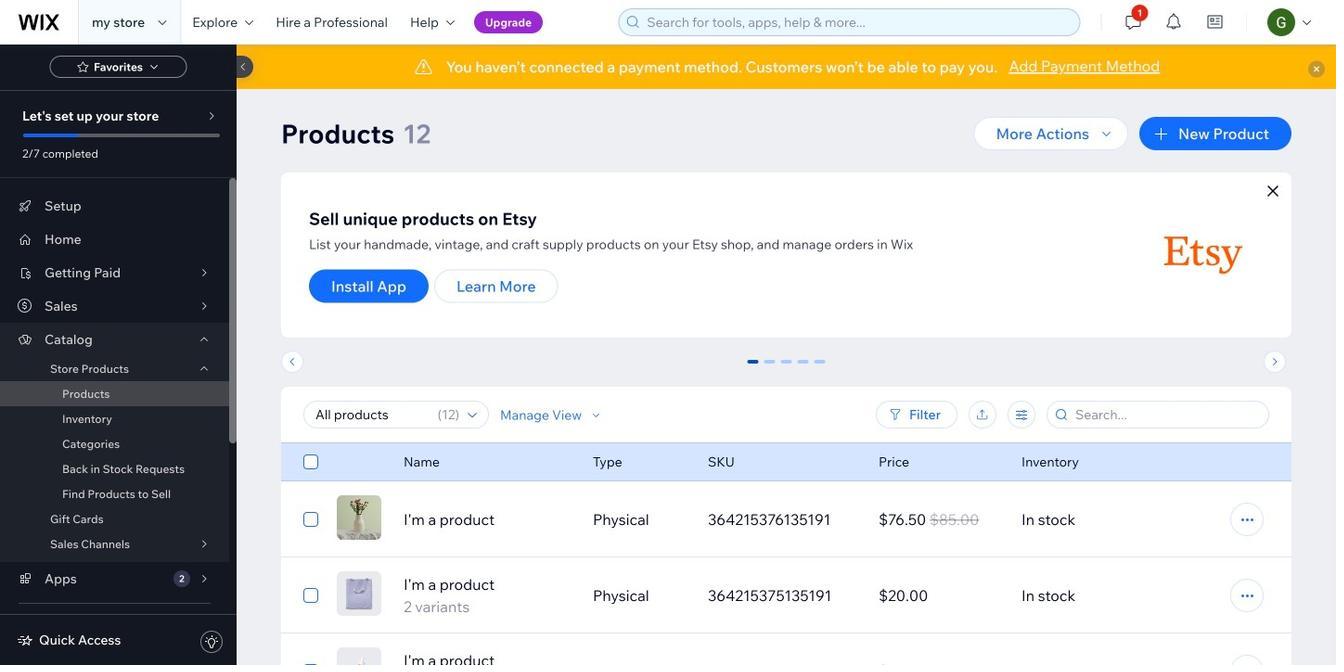 Task type: vqa. For each thing, say whether or not it's contained in the screenshot.
'Search for tools, apps, help & more...' field
yes



Task type: locate. For each thing, give the bounding box(es) containing it.
alert
[[237, 45, 1336, 89]]

Search... field
[[1070, 402, 1263, 428]]

sidebar element
[[0, 45, 253, 665]]

Unsaved view field
[[310, 402, 432, 428]]

None checkbox
[[303, 451, 318, 473], [303, 661, 318, 665], [303, 451, 318, 473], [303, 661, 318, 665]]

None checkbox
[[303, 509, 318, 531], [303, 585, 318, 607], [303, 509, 318, 531], [303, 585, 318, 607]]

sell unique products on etsy image
[[1143, 195, 1264, 316]]



Task type: describe. For each thing, give the bounding box(es) containing it.
Search for tools, apps, help & more... field
[[642, 9, 1074, 35]]



